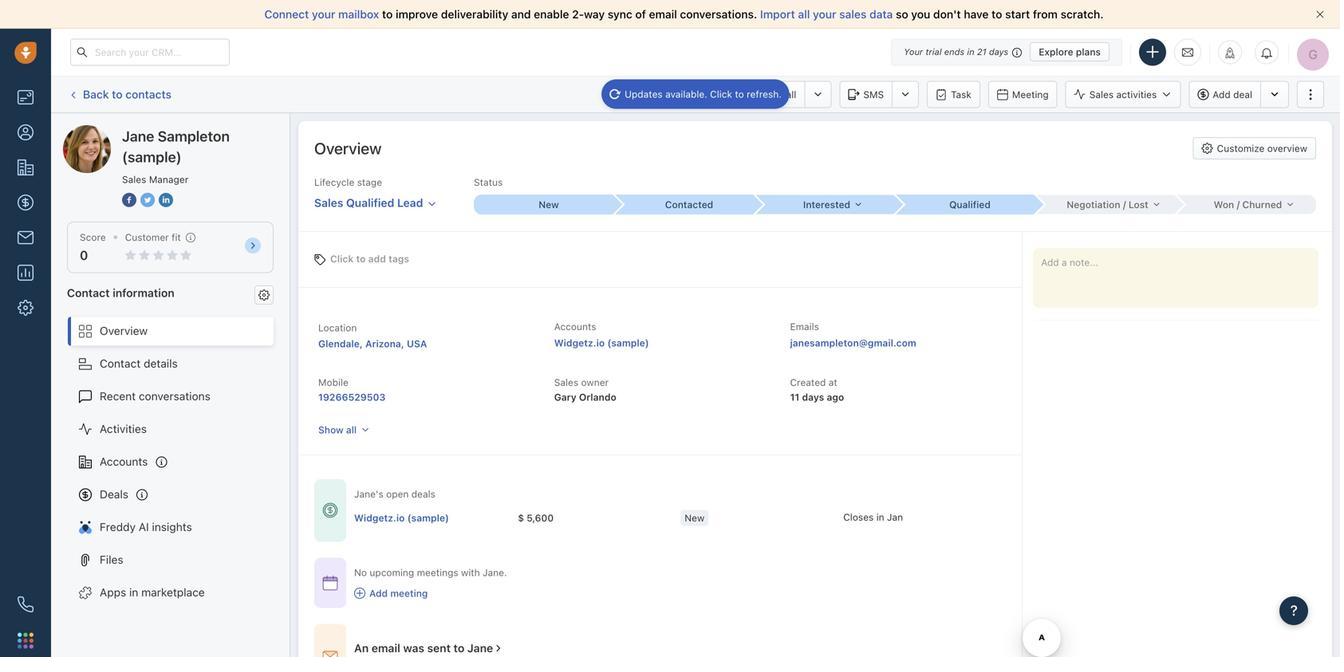 Task type: describe. For each thing, give the bounding box(es) containing it.
apps in marketplace
[[100, 586, 205, 599]]

meetings
[[417, 567, 459, 578]]

data
[[870, 8, 893, 21]]

tags
[[389, 253, 409, 264]]

open
[[386, 489, 409, 500]]

call button
[[756, 81, 804, 108]]

$
[[518, 512, 524, 524]]

back to contacts
[[83, 88, 172, 101]]

way
[[584, 8, 605, 21]]

import
[[760, 8, 795, 21]]

details
[[144, 357, 178, 370]]

0 vertical spatial new
[[539, 199, 559, 210]]

1 horizontal spatial days
[[989, 47, 1009, 57]]

add for add deal
[[1213, 89, 1231, 100]]

your
[[904, 47, 923, 57]]

container_wx8msf4aqz5i3rn1 image for an email was sent to jane
[[322, 649, 338, 657]]

connect your mailbox to improve deliverability and enable 2-way sync of email conversations. import all your sales data so you don't have to start from scratch.
[[264, 8, 1104, 21]]

1 horizontal spatial qualified
[[949, 199, 991, 210]]

days inside created at 11 days ago
[[802, 392, 824, 403]]

(sample) inside jane sampleton (sample)
[[122, 148, 182, 166]]

glendale,
[[318, 338, 363, 349]]

sales activities
[[1090, 89, 1157, 100]]

11
[[790, 392, 800, 403]]

activities
[[100, 423, 147, 436]]

Search your CRM... text field
[[70, 39, 230, 66]]

customer fit
[[125, 232, 181, 243]]

accounts for accounts
[[100, 455, 148, 468]]

call link
[[756, 81, 804, 108]]

lifecycle
[[314, 177, 355, 188]]

lead
[[397, 196, 423, 210]]

jan
[[887, 512, 903, 523]]

1 vertical spatial click
[[330, 253, 354, 264]]

interested button
[[755, 195, 895, 214]]

widgetz.io inside widgetz.io (sample) link
[[354, 512, 405, 524]]

so
[[896, 8, 909, 21]]

1 your from the left
[[312, 8, 335, 21]]

contacts
[[125, 88, 172, 101]]

gary
[[554, 392, 577, 403]]

facebook circled image
[[122, 191, 136, 209]]

1 vertical spatial all
[[346, 425, 357, 436]]

interested
[[803, 199, 851, 210]]

sent
[[427, 642, 451, 655]]

0 vertical spatial widgetz.io (sample) link
[[554, 338, 649, 349]]

meeting
[[390, 588, 428, 599]]

closes
[[843, 512, 874, 523]]

back to contacts link
[[67, 82, 172, 107]]

sampleton down contacts
[[123, 125, 178, 138]]

sales for sales qualified lead
[[314, 196, 343, 210]]

add meeting
[[369, 588, 428, 599]]

won / churned link
[[1176, 195, 1316, 214]]

to left start
[[992, 8, 1003, 21]]

to right sent
[[454, 642, 465, 655]]

janesampleton@gmail.com
[[790, 338, 917, 349]]

arizona,
[[365, 338, 404, 349]]

explore
[[1039, 46, 1074, 57]]

sales qualified lead
[[314, 196, 423, 210]]

mobile 19266529503
[[318, 377, 386, 403]]

trial
[[926, 47, 942, 57]]

activities
[[1117, 89, 1157, 100]]

customer
[[125, 232, 169, 243]]

customize overview button
[[1193, 137, 1316, 160]]

overview
[[1268, 143, 1308, 154]]

churned
[[1243, 199, 1282, 210]]

2-
[[572, 8, 584, 21]]

sales qualified lead link
[[314, 189, 437, 212]]

contact for contact details
[[100, 357, 141, 370]]

conversations.
[[680, 8, 757, 21]]

what's new image
[[1225, 47, 1236, 59]]

container_wx8msf4aqz5i3rn1 image inside add meeting link
[[354, 588, 365, 599]]

2 horizontal spatial in
[[967, 47, 975, 57]]

add deal button
[[1189, 81, 1261, 108]]

21
[[977, 47, 987, 57]]

task button
[[927, 81, 980, 108]]

mobile
[[318, 377, 349, 388]]

/ for negotiation
[[1123, 199, 1126, 210]]

recent
[[100, 390, 136, 403]]

with
[[461, 567, 480, 578]]

files
[[100, 553, 123, 567]]

score 0
[[80, 232, 106, 263]]

0
[[80, 248, 88, 263]]

to right 'mailbox'
[[382, 8, 393, 21]]

negotiation
[[1067, 199, 1121, 210]]

qualified link
[[895, 195, 1036, 215]]

contact details
[[100, 357, 178, 370]]

mng settings image
[[259, 289, 270, 301]]

improve
[[396, 8, 438, 21]]

jane's open deals
[[354, 489, 436, 500]]

updates available. click to refresh. link
[[602, 79, 790, 109]]

don't
[[933, 8, 961, 21]]

location glendale, arizona, usa
[[318, 322, 427, 349]]

19266529503 link
[[318, 392, 386, 403]]

insights
[[152, 521, 192, 534]]

in for closes in jan
[[877, 512, 885, 523]]

customize overview
[[1217, 143, 1308, 154]]

sales inside sales owner gary orlando
[[554, 377, 579, 388]]

5,600
[[527, 512, 554, 524]]

freshworks switcher image
[[18, 633, 34, 649]]

add deal
[[1213, 89, 1253, 100]]

meeting
[[1012, 89, 1049, 100]]

to left add
[[356, 253, 366, 264]]

0 horizontal spatial overview
[[100, 324, 148, 338]]

close image
[[1316, 10, 1324, 18]]

1 horizontal spatial overview
[[314, 139, 382, 158]]

2 horizontal spatial container_wx8msf4aqz5i3rn1 image
[[493, 643, 504, 654]]



Task type: vqa. For each thing, say whether or not it's contained in the screenshot.
first Send from the bottom of the page
no



Task type: locate. For each thing, give the bounding box(es) containing it.
1 vertical spatial days
[[802, 392, 824, 403]]

an
[[354, 642, 369, 655]]

0 vertical spatial email
[[649, 8, 677, 21]]

sales activities button
[[1066, 81, 1189, 108], [1066, 81, 1181, 108]]

information
[[113, 286, 174, 299]]

accounts inside accounts widgetz.io (sample)
[[554, 321, 596, 332]]

0 horizontal spatial your
[[312, 8, 335, 21]]

1 vertical spatial in
[[877, 512, 885, 523]]

(sample) inside accounts widgetz.io (sample)
[[607, 338, 649, 349]]

0 vertical spatial in
[[967, 47, 975, 57]]

0 horizontal spatial widgetz.io (sample) link
[[354, 511, 449, 525]]

in right apps
[[129, 586, 138, 599]]

your left sales in the top right of the page
[[813, 8, 837, 21]]

overview up contact details
[[100, 324, 148, 338]]

1 vertical spatial container_wx8msf4aqz5i3rn1 image
[[322, 649, 338, 657]]

location
[[318, 322, 357, 334]]

stage
[[357, 177, 382, 188]]

1 horizontal spatial all
[[798, 8, 810, 21]]

widgetz.io (sample) link up owner
[[554, 338, 649, 349]]

0 vertical spatial all
[[798, 8, 810, 21]]

email right of
[[649, 8, 677, 21]]

refresh.
[[747, 89, 782, 100]]

emails
[[790, 321, 819, 332]]

at
[[829, 377, 838, 388]]

in for apps in marketplace
[[129, 586, 138, 599]]

0 horizontal spatial accounts
[[100, 455, 148, 468]]

to right back
[[112, 88, 123, 101]]

interested link
[[755, 195, 895, 214]]

0 vertical spatial days
[[989, 47, 1009, 57]]

jane down contacts
[[122, 128, 154, 145]]

container_wx8msf4aqz5i3rn1 image right sent
[[493, 643, 504, 654]]

1 / from the left
[[1123, 199, 1126, 210]]

widgetz.io up owner
[[554, 338, 605, 349]]

1 horizontal spatial new
[[685, 512, 705, 524]]

1 container_wx8msf4aqz5i3rn1 image from the top
[[322, 503, 338, 519]]

ago
[[827, 392, 844, 403]]

1 vertical spatial email
[[372, 642, 400, 655]]

sales for sales manager
[[122, 174, 146, 185]]

accounts widgetz.io (sample)
[[554, 321, 649, 349]]

19266529503
[[318, 392, 386, 403]]

container_wx8msf4aqz5i3rn1 image left an
[[322, 649, 338, 657]]

0 horizontal spatial in
[[129, 586, 138, 599]]

1 vertical spatial widgetz.io (sample) link
[[354, 511, 449, 525]]

all
[[798, 8, 810, 21], [346, 425, 357, 436]]

to left refresh.
[[735, 89, 744, 100]]

all right show
[[346, 425, 357, 436]]

widgetz.io (sample) link down "open"
[[354, 511, 449, 525]]

0 horizontal spatial jane
[[95, 125, 120, 138]]

sales up gary
[[554, 377, 579, 388]]

won / churned
[[1214, 199, 1282, 210]]

marketplace
[[141, 586, 205, 599]]

1 vertical spatial new
[[685, 512, 705, 524]]

1 horizontal spatial container_wx8msf4aqz5i3rn1 image
[[354, 588, 365, 599]]

an email was sent to jane
[[354, 642, 493, 655]]

1 vertical spatial overview
[[100, 324, 148, 338]]

apps
[[100, 586, 126, 599]]

click right available.
[[710, 89, 732, 100]]

jane inside jane sampleton (sample)
[[122, 128, 154, 145]]

sales manager
[[122, 174, 189, 185]]

jane sampleton (sample)
[[95, 125, 226, 138], [122, 128, 230, 166]]

0 button
[[80, 248, 88, 263]]

no upcoming meetings with jane.
[[354, 567, 507, 578]]

(sample) up "manager"
[[181, 125, 226, 138]]

send email image
[[1182, 46, 1194, 59]]

jane down back
[[95, 125, 120, 138]]

contact information
[[67, 286, 174, 299]]

linkedin circled image
[[159, 191, 173, 209]]

container_wx8msf4aqz5i3rn1 image down no
[[354, 588, 365, 599]]

call
[[780, 89, 797, 100]]

click to add tags
[[330, 253, 409, 264]]

fit
[[172, 232, 181, 243]]

1 horizontal spatial jane
[[122, 128, 154, 145]]

status
[[474, 177, 503, 188]]

jane right sent
[[467, 642, 493, 655]]

your trial ends in 21 days
[[904, 47, 1009, 57]]

twitter circled image
[[140, 191, 155, 209]]

0 vertical spatial add
[[1213, 89, 1231, 100]]

sales up facebook circled icon
[[122, 174, 146, 185]]

scratch.
[[1061, 8, 1104, 21]]

0 horizontal spatial container_wx8msf4aqz5i3rn1 image
[[322, 575, 338, 591]]

sales down lifecycle
[[314, 196, 343, 210]]

and
[[511, 8, 531, 21]]

show
[[318, 425, 344, 436]]

sales left activities
[[1090, 89, 1114, 100]]

1 horizontal spatial add
[[1213, 89, 1231, 100]]

2 your from the left
[[813, 8, 837, 21]]

(sample) inside widgetz.io (sample) link
[[407, 512, 449, 524]]

0 horizontal spatial click
[[330, 253, 354, 264]]

in left 21
[[967, 47, 975, 57]]

upcoming
[[370, 567, 414, 578]]

jane sampleton (sample) down contacts
[[95, 125, 226, 138]]

add for add meeting
[[369, 588, 388, 599]]

1 horizontal spatial widgetz.io (sample) link
[[554, 338, 649, 349]]

1 vertical spatial accounts
[[100, 455, 148, 468]]

1 horizontal spatial /
[[1237, 199, 1240, 210]]

container_wx8msf4aqz5i3rn1 image left no
[[322, 575, 338, 591]]

2 vertical spatial in
[[129, 586, 138, 599]]

conversations
[[139, 390, 211, 403]]

1 horizontal spatial in
[[877, 512, 885, 523]]

container_wx8msf4aqz5i3rn1 image
[[322, 575, 338, 591], [354, 588, 365, 599], [493, 643, 504, 654]]

freddy
[[100, 521, 136, 534]]

/ left lost
[[1123, 199, 1126, 210]]

sales
[[839, 8, 867, 21]]

accounts down 'activities'
[[100, 455, 148, 468]]

click left add
[[330, 253, 354, 264]]

your
[[312, 8, 335, 21], [813, 8, 837, 21]]

all right "import"
[[798, 8, 810, 21]]

container_wx8msf4aqz5i3rn1 image
[[322, 503, 338, 519], [322, 649, 338, 657]]

no
[[354, 567, 367, 578]]

0 horizontal spatial new
[[539, 199, 559, 210]]

container_wx8msf4aqz5i3rn1 image for jane's open deals
[[322, 503, 338, 519]]

sampleton up "manager"
[[158, 128, 230, 145]]

click inside updates available. click to refresh. link
[[710, 89, 732, 100]]

1 vertical spatial widgetz.io
[[354, 512, 405, 524]]

0 horizontal spatial /
[[1123, 199, 1126, 210]]

negotiation / lost
[[1067, 199, 1149, 210]]

0 vertical spatial widgetz.io
[[554, 338, 605, 349]]

available.
[[665, 89, 708, 100]]

add inside add deal button
[[1213, 89, 1231, 100]]

janesampleton@gmail.com link
[[790, 335, 917, 351]]

0 horizontal spatial all
[[346, 425, 357, 436]]

1 horizontal spatial your
[[813, 8, 837, 21]]

add
[[368, 253, 386, 264]]

2 container_wx8msf4aqz5i3rn1 image from the top
[[322, 649, 338, 657]]

0 vertical spatial overview
[[314, 139, 382, 158]]

accounts up owner
[[554, 321, 596, 332]]

(sample) up owner
[[607, 338, 649, 349]]

connect
[[264, 8, 309, 21]]

have
[[964, 8, 989, 21]]

was
[[403, 642, 424, 655]]

phone image
[[18, 597, 34, 613]]

days down created
[[802, 392, 824, 403]]

sync
[[608, 8, 633, 21]]

2 horizontal spatial jane
[[467, 642, 493, 655]]

row containing closes in jan
[[354, 502, 1006, 535]]

contact
[[67, 286, 110, 299], [100, 357, 141, 370]]

ai
[[139, 521, 149, 534]]

0 horizontal spatial widgetz.io
[[354, 512, 405, 524]]

/ for won
[[1237, 199, 1240, 210]]

manager
[[149, 174, 189, 185]]

closes in jan
[[843, 512, 903, 523]]

sales for sales activities
[[1090, 89, 1114, 100]]

days right 21
[[989, 47, 1009, 57]]

negotiation / lost button
[[1036, 195, 1176, 214]]

sales owner gary orlando
[[554, 377, 617, 403]]

new link
[[474, 195, 614, 215]]

won / churned button
[[1176, 195, 1316, 214]]

1 horizontal spatial widgetz.io
[[554, 338, 605, 349]]

1 vertical spatial add
[[369, 588, 388, 599]]

1 horizontal spatial email
[[649, 8, 677, 21]]

overview up the lifecycle stage
[[314, 139, 382, 158]]

0 horizontal spatial days
[[802, 392, 824, 403]]

deal
[[1234, 89, 1253, 100]]

add left deal
[[1213, 89, 1231, 100]]

updates
[[625, 89, 663, 100]]

ends
[[944, 47, 965, 57]]

2 / from the left
[[1237, 199, 1240, 210]]

1 horizontal spatial click
[[710, 89, 732, 100]]

0 horizontal spatial email
[[372, 642, 400, 655]]

sampleton
[[123, 125, 178, 138], [158, 128, 230, 145]]

in inside row
[[877, 512, 885, 523]]

phone element
[[10, 589, 41, 621]]

widgetz.io (sample) link
[[554, 338, 649, 349], [354, 511, 449, 525]]

won
[[1214, 199, 1234, 210]]

contacted
[[665, 199, 713, 210]]

contact down 0
[[67, 286, 110, 299]]

of
[[635, 8, 646, 21]]

/ right won
[[1237, 199, 1240, 210]]

freddy ai insights
[[100, 521, 192, 534]]

row
[[354, 502, 1006, 535]]

days
[[989, 47, 1009, 57], [802, 392, 824, 403]]

1 horizontal spatial accounts
[[554, 321, 596, 332]]

1 vertical spatial contact
[[100, 357, 141, 370]]

from
[[1033, 8, 1058, 21]]

(sample) down the deals
[[407, 512, 449, 524]]

0 horizontal spatial qualified
[[346, 196, 394, 210]]

contact up recent
[[100, 357, 141, 370]]

glendale, arizona, usa link
[[318, 338, 427, 349]]

0 vertical spatial accounts
[[554, 321, 596, 332]]

explore plans link
[[1030, 42, 1110, 61]]

0 vertical spatial container_wx8msf4aqz5i3rn1 image
[[322, 503, 338, 519]]

add down upcoming
[[369, 588, 388, 599]]

add inside add meeting link
[[369, 588, 388, 599]]

usa
[[407, 338, 427, 349]]

0 vertical spatial contact
[[67, 286, 110, 299]]

mailbox
[[338, 8, 379, 21]]

accounts for accounts widgetz.io (sample)
[[554, 321, 596, 332]]

in left jan
[[877, 512, 885, 523]]

widgetz.io inside accounts widgetz.io (sample)
[[554, 338, 605, 349]]

0 vertical spatial click
[[710, 89, 732, 100]]

new
[[539, 199, 559, 210], [685, 512, 705, 524]]

lost
[[1129, 199, 1149, 210]]

widgetz.io down jane's
[[354, 512, 405, 524]]

contact for contact information
[[67, 286, 110, 299]]

back
[[83, 88, 109, 101]]

jane sampleton (sample) up "manager"
[[122, 128, 230, 166]]

container_wx8msf4aqz5i3rn1 image left widgetz.io (sample)
[[322, 503, 338, 519]]

(sample) up sales manager
[[122, 148, 182, 166]]

email right an
[[372, 642, 400, 655]]

0 horizontal spatial add
[[369, 588, 388, 599]]

your left 'mailbox'
[[312, 8, 335, 21]]



